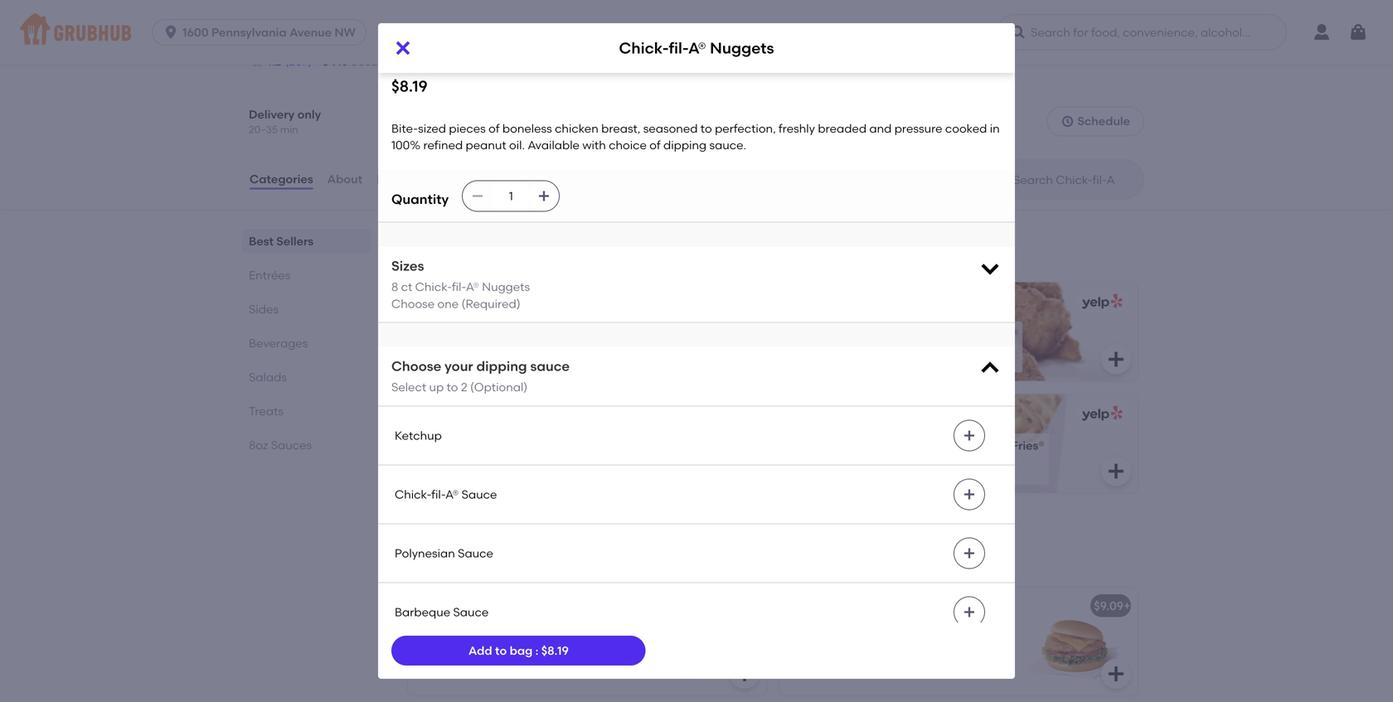 Task type: vqa. For each thing, say whether or not it's contained in the screenshot.
"Fees"
yes



Task type: describe. For each thing, give the bounding box(es) containing it.
n-
[[968, 327, 980, 341]]

chicken
[[487, 599, 534, 613]]

fries®
[[1012, 439, 1045, 453]]

st
[[319, 30, 331, 44]]

on
[[482, 254, 497, 268]]

schedule
[[1078, 114, 1131, 128]]

a® for chick-fil-a® nuggets
[[689, 39, 706, 57]]

reviews button
[[376, 150, 424, 209]]

add to bag : $8.19
[[469, 644, 569, 658]]

order
[[602, 56, 628, 68]]

best sellers
[[249, 234, 314, 248]]

sauces
[[271, 438, 312, 452]]

84
[[322, 54, 336, 68]]

barbeque sauce
[[395, 605, 489, 619]]

100%
[[392, 138, 421, 152]]

• fees
[[358, 30, 393, 45]]

perfection,
[[715, 121, 776, 136]]

8oz sauces
[[249, 438, 312, 452]]

to inside choose your dipping sauce select up to 2 (optional)
[[447, 380, 458, 395]]

1600 pennsylvania avenue nw
[[183, 25, 356, 39]]

fil- inside the sizes 8 ct chick-fil-a® nuggets choose one (required)
[[452, 280, 466, 294]]

one
[[438, 297, 459, 311]]

bite-
[[392, 121, 418, 136]]

(optional)
[[470, 380, 528, 395]]

a for waffle
[[919, 439, 928, 453]]

sellers for best sellers most ordered on grubhub
[[447, 230, 505, 251]]

strips®
[[980, 327, 1019, 341]]

in
[[990, 121, 1000, 136]]

search icon image
[[987, 169, 1007, 189]]

available
[[528, 138, 580, 152]]

fees
[[367, 31, 393, 45]]

bag
[[510, 644, 533, 658]]

20–35
[[249, 124, 278, 136]]

fil- for chick-fil-a® nuggets
[[669, 39, 689, 57]]

pennsylvania
[[212, 25, 287, 39]]

select
[[392, 380, 426, 395]]

grubhub
[[499, 254, 550, 268]]

+ inside the chick-fil-a chick-n-strips® $8.55 +
[[897, 346, 904, 360]]

chick- for chick-fil-a® deluxe sandwich
[[790, 599, 827, 613]]

fil- for chick-fil-a® sauce
[[432, 488, 446, 502]]

dipping inside bite-sized pieces of boneless chicken breast, seasoned to perfection, freshly breaded and pressure cooked in 100% refined peanut oil. available with choice of dipping sauce.
[[664, 138, 707, 152]]

refined
[[423, 138, 463, 152]]

chick-fil-a® nuggets $8.19 +
[[421, 439, 538, 472]]

delivery only 20–35 min
[[249, 107, 321, 136]]

chick- inside the sizes 8 ct chick-fil-a® nuggets choose one (required)
[[415, 280, 452, 294]]

correct order
[[563, 56, 628, 68]]

1 horizontal spatial of
[[650, 138, 661, 152]]

a for chick-
[[919, 327, 928, 341]]

ketchup
[[395, 429, 442, 443]]

•
[[358, 30, 363, 44]]

1600 pennsylvania avenue nw button
[[152, 19, 373, 46]]

choose inside choose your dipping sauce select up to 2 (optional)
[[392, 358, 442, 375]]

0 vertical spatial sauce
[[462, 488, 497, 502]]

a® for chick-fil-a® deluxe sandwich
[[842, 599, 856, 613]]

quantity
[[392, 191, 449, 207]]

fil- for chick-fil-a® deluxe sandwich
[[827, 599, 842, 613]]

8oz
[[249, 438, 268, 452]]

to inside bite-sized pieces of boneless chicken breast, seasoned to perfection, freshly breaded and pressure cooked in 100% refined peanut oil. available with choice of dipping sauce.
[[701, 121, 712, 136]]

pressure
[[895, 121, 943, 136]]

best for best sellers
[[249, 234, 274, 248]]

:
[[536, 644, 539, 658]]

nw for 1214 18th st nw
[[333, 30, 354, 44]]

sizes
[[392, 258, 424, 274]]

$9.09 +
[[1094, 599, 1131, 613]]

$9.09
[[1094, 599, 1124, 613]]

chick- for chick-fil-a® nuggets $8.19 +
[[421, 439, 458, 453]]

food
[[380, 56, 402, 68]]

chick- for chick-fil-a® sauce
[[395, 488, 432, 502]]

polynesian sauce
[[395, 546, 494, 561]]

1600
[[183, 25, 209, 39]]

chick- left the 'strips®'
[[930, 327, 968, 341]]

correct
[[563, 56, 600, 68]]

nw for 1600 pennsylvania avenue nw
[[335, 25, 356, 39]]

chicken
[[555, 121, 599, 136]]

up
[[429, 380, 444, 395]]

2
[[461, 380, 468, 395]]

chick- for chick-fil-a chick-n-strips® $8.55 +
[[867, 327, 904, 341]]

sandwich for chick-fil-a® deluxe sandwich
[[900, 599, 956, 613]]

ordered
[[435, 254, 480, 268]]

seasoned
[[644, 121, 698, 136]]

salads
[[249, 370, 287, 384]]

star icon image
[[249, 53, 265, 70]]

$8.19 for chick-
[[421, 458, 448, 472]]

add
[[469, 644, 492, 658]]

deluxe
[[859, 599, 897, 613]]

8
[[392, 280, 398, 294]]

sauce for polynesian sauce
[[458, 546, 494, 561]]

18th
[[294, 30, 317, 44]]

mobile
[[405, 555, 437, 567]]

waffle
[[930, 439, 968, 453]]

good food
[[350, 56, 402, 68]]

categories button
[[249, 150, 314, 209]]

choose inside the sizes 8 ct chick-fil-a® nuggets choose one (required)
[[392, 297, 435, 311]]

$8.55
[[867, 346, 897, 360]]

choose your dipping sauce select up to 2 (optional)
[[392, 358, 570, 395]]



Task type: locate. For each thing, give the bounding box(es) containing it.
sandwich up ":"
[[536, 599, 593, 613]]

$8.19 up chick-fil-a® sauce
[[421, 458, 448, 472]]

nuggets up perfection,
[[710, 39, 774, 57]]

nw inside main navigation navigation
[[335, 25, 356, 39]]

nuggets inside chick-fil-a® nuggets $8.19 +
[[489, 439, 538, 453]]

a®
[[689, 39, 706, 57], [466, 280, 479, 294], [473, 439, 487, 453], [446, 488, 459, 502], [471, 599, 484, 613], [842, 599, 856, 613]]

chick-fil-a® chicken sandwich button
[[408, 588, 766, 696]]

fil- right barbeque on the bottom of page
[[456, 599, 471, 613]]

chick- up $8.55
[[867, 327, 904, 341]]

fil- right the ketchup
[[458, 439, 473, 453]]

chick- left deluxe
[[790, 599, 827, 613]]

sellers inside best sellers most ordered on grubhub
[[447, 230, 505, 251]]

1 horizontal spatial entrées
[[405, 531, 470, 553]]

2 vertical spatial nuggets
[[489, 439, 538, 453]]

1 vertical spatial dipping
[[477, 358, 527, 375]]

1 yelp image from the top
[[1079, 294, 1123, 310]]

of down 'seasoned' on the top of the page
[[650, 138, 661, 152]]

2 vertical spatial to
[[495, 644, 507, 658]]

1 vertical spatial a
[[919, 439, 928, 453]]

0 horizontal spatial dipping
[[477, 358, 527, 375]]

0 vertical spatial dipping
[[664, 138, 707, 152]]

sellers up on
[[447, 230, 505, 251]]

nuggets for chick-fil-a® nuggets
[[710, 39, 774, 57]]

svg image
[[1349, 22, 1369, 42], [393, 38, 413, 58], [979, 357, 1002, 380], [963, 429, 976, 443], [809, 462, 829, 482], [963, 547, 976, 560], [735, 664, 755, 684], [1107, 664, 1127, 684]]

about
[[327, 172, 363, 186]]

1 horizontal spatial to
[[495, 644, 507, 658]]

nuggets for chick-fil-a® nuggets $8.19 +
[[489, 439, 538, 453]]

main navigation navigation
[[0, 0, 1394, 65]]

1214 18th st nw button
[[269, 28, 355, 46]]

categories
[[250, 172, 313, 186]]

boneless
[[503, 121, 552, 136]]

chick- down the ketchup
[[395, 488, 432, 502]]

chick- inside chick-fil-a waffle potato fries® $4.35 +
[[867, 439, 904, 453]]

fil- inside button
[[456, 599, 471, 613]]

chick- up chick-fil-a® sauce
[[421, 439, 458, 453]]

sauce for barbeque sauce
[[453, 605, 489, 619]]

1 horizontal spatial best
[[405, 230, 443, 251]]

0 horizontal spatial sellers
[[276, 234, 314, 248]]

chick-fil-a® sauce
[[395, 488, 497, 502]]

entrées for entrées mobile entrees submenu
[[405, 531, 470, 553]]

chick- for chick-fil-a® chicken sandwich
[[418, 599, 456, 613]]

of
[[489, 121, 500, 136], [650, 138, 661, 152]]

a left waffle
[[919, 439, 928, 453]]

dipping inside choose your dipping sauce select up to 2 (optional)
[[477, 358, 527, 375]]

chick- up $4.35 in the right bottom of the page
[[867, 439, 904, 453]]

0 horizontal spatial of
[[489, 121, 500, 136]]

entrées inside the entrées mobile entrees submenu
[[405, 531, 470, 553]]

1 horizontal spatial sandwich
[[900, 599, 956, 613]]

0 vertical spatial a
[[919, 327, 928, 341]]

fil- for chick-fil-a waffle potato fries® $4.35 +
[[904, 439, 919, 453]]

chick- for chick-fil-a waffle potato fries® $4.35 +
[[867, 439, 904, 453]]

sauce
[[530, 358, 570, 375]]

best sellers most ordered on grubhub
[[405, 230, 550, 268]]

reviews
[[377, 172, 423, 186]]

0 horizontal spatial best
[[249, 234, 274, 248]]

chick- down mobile
[[418, 599, 456, 613]]

a® for chick-fil-a® sauce
[[446, 488, 459, 502]]

best
[[405, 230, 443, 251], [249, 234, 274, 248]]

nw
[[335, 25, 356, 39], [333, 30, 354, 44]]

fil- inside the chick-fil-a chick-n-strips® $8.55 +
[[904, 327, 919, 341]]

2 vertical spatial $8.19
[[542, 644, 569, 658]]

chick- for chick-fil-a® nuggets
[[619, 39, 669, 57]]

barbeque
[[395, 605, 451, 619]]

good
[[350, 56, 378, 68]]

sauce up add
[[453, 605, 489, 619]]

entrées mobile entrees submenu
[[405, 531, 524, 567]]

0 horizontal spatial sandwich
[[536, 599, 593, 613]]

yelp image for strips®
[[1079, 294, 1123, 310]]

2 sandwich from the left
[[900, 599, 956, 613]]

chick-fil-a waffle potato fries® $4.35 +
[[867, 439, 1045, 472]]

nuggets inside the sizes 8 ct chick-fil-a® nuggets choose one (required)
[[482, 280, 530, 294]]

chick-fil-a® deluxe sandwich image
[[1014, 588, 1138, 696]]

1 horizontal spatial sellers
[[447, 230, 505, 251]]

+
[[897, 346, 904, 360], [448, 458, 455, 472], [897, 458, 904, 472], [1124, 599, 1131, 613]]

best down categories button
[[249, 234, 274, 248]]

sandwich for chick-fil-a® chicken sandwich
[[536, 599, 593, 613]]

bite-sized pieces of boneless chicken breast, seasoned to perfection, freshly breaded and pressure cooked in 100% refined peanut oil. available with choice of dipping sauce.
[[392, 121, 1003, 152]]

a® inside button
[[471, 599, 484, 613]]

1 vertical spatial to
[[447, 380, 458, 395]]

chick-fil-a® chicken sandwich
[[418, 599, 593, 613]]

sauce down chick-fil-a® nuggets $8.19 +
[[462, 488, 497, 502]]

+ inside chick-fil-a waffle potato fries® $4.35 +
[[897, 458, 904, 472]]

1 sandwich from the left
[[536, 599, 593, 613]]

0 vertical spatial to
[[701, 121, 712, 136]]

of up peanut
[[489, 121, 500, 136]]

best up most
[[405, 230, 443, 251]]

entrées for entrées
[[249, 268, 291, 282]]

1 vertical spatial sauce
[[458, 546, 494, 561]]

a® inside chick-fil-a® nuggets $8.19 +
[[473, 439, 487, 453]]

choose up select
[[392, 358, 442, 375]]

a inside chick-fil-a waffle potato fries® $4.35 +
[[919, 439, 928, 453]]

potato
[[971, 439, 1009, 453]]

chick-fil-a chick-n-strips® $8.55 +
[[867, 327, 1019, 360]]

a® for chick-fil-a® nuggets $8.19 +
[[473, 439, 487, 453]]

schedule button
[[1047, 106, 1145, 136]]

a® for chick-fil-a® chicken sandwich
[[471, 599, 484, 613]]

about button
[[327, 150, 363, 209]]

0 horizontal spatial entrées
[[249, 268, 291, 282]]

+ inside chick-fil-a® nuggets $8.19 +
[[448, 458, 455, 472]]

a® inside the sizes 8 ct chick-fil-a® nuggets choose one (required)
[[466, 280, 479, 294]]

avenue
[[290, 25, 332, 39]]

and
[[870, 121, 892, 136]]

a left n-
[[919, 327, 928, 341]]

2 yelp image from the top
[[1079, 406, 1123, 422]]

nuggets down (optional)
[[489, 439, 538, 453]]

sellers for best sellers
[[276, 234, 314, 248]]

fil- for chick-fil-a chick-n-strips® $8.55 +
[[904, 327, 919, 341]]

sandwich inside the chick-fil-a® chicken sandwich button
[[536, 599, 593, 613]]

fil- for chick-fil-a® chicken sandwich
[[456, 599, 471, 613]]

a inside the chick-fil-a chick-n-strips® $8.55 +
[[919, 327, 928, 341]]

fil- for chick-fil-a® nuggets $8.19 +
[[458, 439, 473, 453]]

$8.19 inside chick-fil-a® nuggets $8.19 +
[[421, 458, 448, 472]]

1 horizontal spatial dipping
[[664, 138, 707, 152]]

0 horizontal spatial to
[[447, 380, 458, 395]]

chick- inside button
[[418, 599, 456, 613]]

yelp image for fries®
[[1079, 406, 1123, 422]]

0 vertical spatial of
[[489, 121, 500, 136]]

2 horizontal spatial to
[[701, 121, 712, 136]]

Input item quantity number field
[[493, 181, 529, 211]]

1 vertical spatial nuggets
[[482, 280, 530, 294]]

peanut
[[466, 138, 507, 152]]

0 vertical spatial entrées
[[249, 268, 291, 282]]

1 a from the top
[[919, 327, 928, 341]]

0 vertical spatial $8.19
[[392, 77, 428, 96]]

2 choose from the top
[[392, 358, 442, 375]]

with
[[583, 138, 606, 152]]

2 vertical spatial sauce
[[453, 605, 489, 619]]

$8.19 for add
[[542, 644, 569, 658]]

fil- left n-
[[904, 327, 919, 341]]

sized
[[418, 121, 446, 136]]

svg image
[[163, 24, 179, 41], [1010, 24, 1027, 41], [1061, 115, 1075, 128], [471, 190, 485, 203], [538, 190, 551, 203], [979, 257, 1002, 280], [1107, 350, 1126, 370], [1107, 462, 1126, 482], [963, 488, 976, 501], [963, 606, 976, 619]]

$8.19 right ":"
[[542, 644, 569, 658]]

1 vertical spatial choose
[[392, 358, 442, 375]]

sandwich
[[536, 599, 593, 613], [900, 599, 956, 613]]

entrées up mobile
[[405, 531, 470, 553]]

sandwich right deluxe
[[900, 599, 956, 613]]

svg image inside 1600 pennsylvania avenue nw button
[[163, 24, 179, 41]]

chick- up one
[[415, 280, 452, 294]]

choice
[[609, 138, 647, 152]]

oil.
[[509, 138, 525, 152]]

(required)
[[462, 297, 521, 311]]

1 vertical spatial $8.19
[[421, 458, 448, 472]]

to
[[701, 121, 712, 136], [447, 380, 458, 395], [495, 644, 507, 658]]

dipping down 'seasoned' on the top of the page
[[664, 138, 707, 152]]

most
[[405, 254, 432, 268]]

fil- down chick-fil-a® nuggets $8.19 +
[[432, 488, 446, 502]]

to left bag
[[495, 644, 507, 658]]

freshly
[[779, 121, 815, 136]]

$8.19 down food
[[392, 77, 428, 96]]

pieces
[[449, 121, 486, 136]]

chick-fil-a® deluxe sandwich
[[790, 599, 956, 613]]

2 a from the top
[[919, 439, 928, 453]]

$4.35
[[867, 458, 897, 472]]

Search Chick-fil-A search field
[[1012, 172, 1139, 188]]

chick- inside chick-fil-a® nuggets $8.19 +
[[421, 439, 458, 453]]

1 vertical spatial entrées
[[405, 531, 470, 553]]

1 vertical spatial yelp image
[[1079, 406, 1123, 422]]

1 vertical spatial of
[[650, 138, 661, 152]]

delivery
[[249, 107, 295, 121]]

entrees
[[439, 555, 475, 567]]

sellers down categories button
[[276, 234, 314, 248]]

breast,
[[601, 121, 641, 136]]

1 choose from the top
[[392, 297, 435, 311]]

fil- inside chick-fil-a waffle potato fries® $4.35 +
[[904, 439, 919, 453]]

sauce.
[[710, 138, 747, 152]]

choose down ct in the left of the page
[[392, 297, 435, 311]]

best inside best sellers most ordered on grubhub
[[405, 230, 443, 251]]

entrées
[[249, 268, 291, 282], [405, 531, 470, 553]]

fil- right order
[[669, 39, 689, 57]]

beverages
[[249, 336, 308, 350]]

chick-
[[619, 39, 669, 57], [415, 280, 452, 294], [867, 327, 904, 341], [930, 327, 968, 341], [421, 439, 458, 453], [867, 439, 904, 453], [395, 488, 432, 502], [418, 599, 456, 613], [790, 599, 827, 613]]

to up the sauce.
[[701, 121, 712, 136]]

sauce right polynesian
[[458, 546, 494, 561]]

chick-fil-a® chicken sandwich image
[[642, 588, 766, 696]]

breaded
[[818, 121, 867, 136]]

sauce
[[462, 488, 497, 502], [458, 546, 494, 561], [453, 605, 489, 619]]

entrées up sides
[[249, 268, 291, 282]]

chick- right correct
[[619, 39, 669, 57]]

nuggets up (required)
[[482, 280, 530, 294]]

fees button
[[366, 29, 394, 47]]

chick-fil-a® nuggets
[[619, 39, 774, 57]]

your
[[445, 358, 473, 375]]

fil- up one
[[452, 280, 466, 294]]

choose
[[392, 297, 435, 311], [392, 358, 442, 375]]

fil-
[[669, 39, 689, 57], [452, 280, 466, 294], [904, 327, 919, 341], [458, 439, 473, 453], [904, 439, 919, 453], [432, 488, 446, 502], [456, 599, 471, 613], [827, 599, 842, 613]]

to left '2'
[[447, 380, 458, 395]]

nuggets
[[710, 39, 774, 57], [482, 280, 530, 294], [489, 439, 538, 453]]

dipping up (optional)
[[477, 358, 527, 375]]

0 vertical spatial yelp image
[[1079, 294, 1123, 310]]

0 vertical spatial nuggets
[[710, 39, 774, 57]]

yelp image
[[1079, 294, 1123, 310], [1079, 406, 1123, 422]]

fil- inside chick-fil-a® nuggets $8.19 +
[[458, 439, 473, 453]]

svg image inside schedule button
[[1061, 115, 1075, 128]]

best for best sellers most ordered on grubhub
[[405, 230, 443, 251]]

fil- left waffle
[[904, 439, 919, 453]]

1214
[[270, 30, 291, 44]]

svg image inside main navigation navigation
[[1349, 22, 1369, 42]]

0 vertical spatial choose
[[392, 297, 435, 311]]

min
[[280, 124, 298, 136]]

fil- left deluxe
[[827, 599, 842, 613]]

subscription pass image
[[249, 31, 266, 44]]

only
[[298, 107, 321, 121]]



